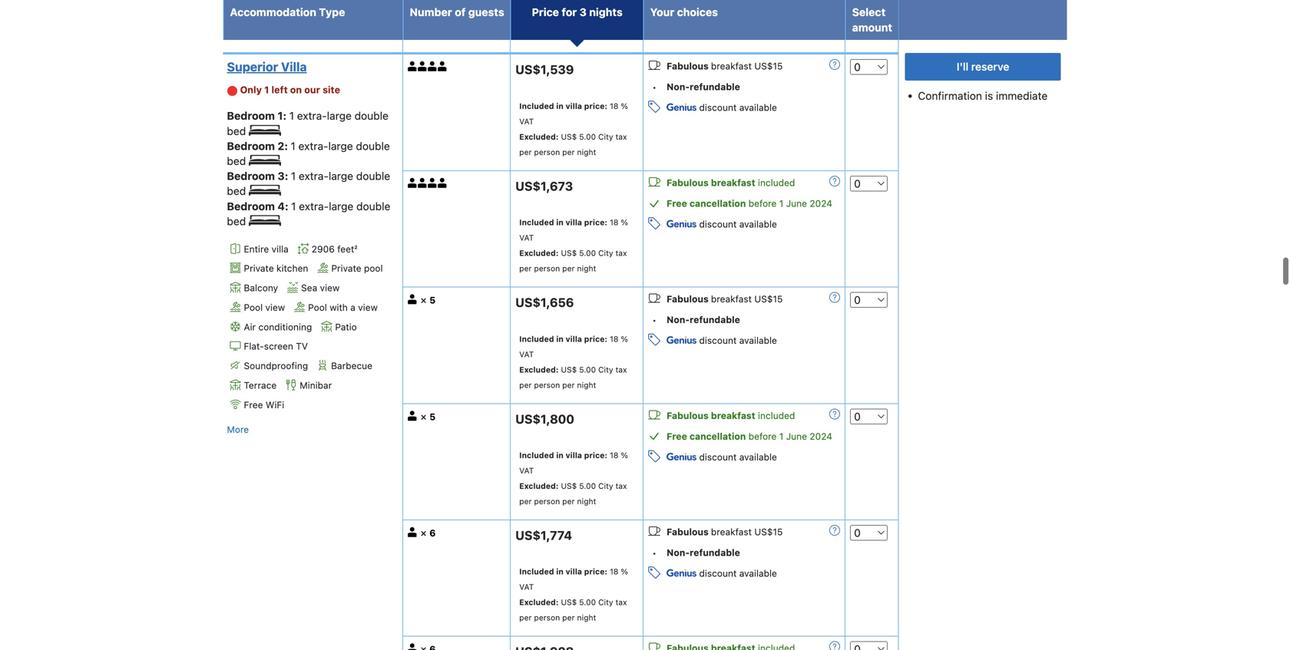 Task type: locate. For each thing, give the bounding box(es) containing it.
view right a
[[358, 302, 378, 313]]

2 18 % vat from the top
[[520, 218, 629, 243]]

tax for us$1,800
[[616, 482, 627, 491]]

3 breakfast from the top
[[711, 294, 752, 305]]

tax for us$1,673
[[616, 249, 627, 258]]

18 % vat down us$1,800
[[520, 451, 629, 476]]

3 • from the top
[[653, 548, 657, 559]]

included down us$1,673
[[520, 218, 554, 227]]

included for us$1,800
[[520, 451, 554, 460]]

breakfast
[[711, 61, 752, 72], [711, 177, 756, 188], [711, 294, 752, 305], [711, 411, 756, 421], [711, 527, 752, 538]]

free cancellation before 1 june 2024 for us$1,800
[[667, 431, 833, 442]]

free wifi
[[244, 400, 284, 411]]

accommodation type
[[230, 6, 345, 18]]

1 vertical spatial non-
[[667, 315, 690, 325]]

2 breakfast from the top
[[711, 177, 756, 188]]

extra- right bedroom 2:
[[299, 140, 329, 152]]

city
[[599, 14, 614, 23], [599, 132, 614, 141], [599, 249, 614, 258], [599, 365, 614, 374], [599, 482, 614, 491], [599, 598, 614, 608]]

0 vertical spatial fabulous breakfast us$15
[[667, 61, 783, 72]]

villa for us$1,539
[[566, 101, 582, 111]]

× 5
[[421, 294, 436, 306], [421, 411, 436, 422]]

3 us$15 from the top
[[755, 527, 783, 538]]

2 included in villa price: from the top
[[520, 218, 608, 227]]

person for us$1,656
[[534, 381, 560, 390]]

us$15 for us$1,656
[[755, 294, 783, 305]]

5.00 for us$1,539
[[580, 132, 596, 141]]

1 extra-large double bed for bedroom 1:
[[227, 110, 389, 137]]

included in villa price: down us$1,774
[[520, 568, 608, 577]]

pool up air
[[244, 302, 263, 313]]

1 included in villa price: from the top
[[520, 101, 608, 111]]

2 in from the top
[[556, 218, 564, 227]]

more
[[227, 424, 249, 435]]

1 us$15 from the top
[[755, 61, 783, 72]]

excluded: left for
[[520, 14, 559, 23]]

wifi
[[266, 400, 284, 411]]

june for us$1,673
[[787, 198, 808, 209]]

extra- for bedroom 1:
[[297, 110, 327, 122]]

1
[[264, 84, 269, 95], [289, 110, 294, 122], [291, 140, 296, 152], [291, 170, 296, 183], [780, 198, 784, 209], [291, 200, 296, 213], [780, 431, 784, 442]]

1 vertical spatial fabulous breakfast us$15
[[667, 294, 783, 305]]

excluded:
[[520, 14, 559, 23], [520, 132, 559, 141], [520, 249, 559, 258], [520, 365, 559, 374], [520, 482, 559, 491], [520, 598, 559, 608]]

pool down sea view
[[308, 302, 327, 313]]

4 breakfast from the top
[[711, 411, 756, 421]]

1 vertical spatial •
[[653, 315, 657, 326]]

% for us$1,800
[[621, 451, 629, 460]]

3 in from the top
[[556, 334, 564, 344]]

2024 for us$1,673
[[810, 198, 833, 209]]

terrace
[[244, 380, 277, 391]]

private for private kitchen
[[244, 263, 274, 274]]

4 us$ 5.00 city tax per person per night from the top
[[520, 365, 627, 390]]

0 vertical spatial free
[[667, 198, 688, 209]]

person for us$1,539
[[534, 147, 560, 157]]

0 vertical spatial fabulous breakfast included
[[667, 177, 796, 188]]

1 vertical spatial included
[[758, 411, 796, 421]]

5 us$ from the top
[[561, 482, 577, 491]]

3 included from the top
[[520, 334, 554, 344]]

choices
[[677, 6, 718, 18]]

double for bedroom 2:
[[356, 140, 390, 152]]

0 vertical spatial non-refundable
[[667, 82, 741, 92]]

in down us$1,539 on the left top of the page
[[556, 101, 564, 111]]

fabulous breakfast included for us$1,673
[[667, 177, 796, 188]]

included in villa price: down us$1,800
[[520, 451, 608, 460]]

% for us$1,656
[[621, 334, 629, 344]]

1 horizontal spatial pool
[[308, 302, 327, 313]]

excluded: up us$1,800
[[520, 365, 559, 374]]

discount available
[[697, 102, 777, 113], [697, 219, 777, 230], [697, 335, 777, 346], [697, 452, 777, 463], [697, 569, 777, 579]]

with
[[330, 302, 348, 313]]

us$ up us$1,656
[[561, 249, 577, 258]]

extra- for bedroom 2:
[[299, 140, 329, 152]]

price for 3 nights
[[532, 6, 623, 18]]

us$ up us$1,800
[[561, 365, 577, 374]]

2 % from the top
[[621, 218, 629, 227]]

2 us$ 5.00 city tax per person per night from the top
[[520, 132, 627, 157]]

occupancy image
[[408, 62, 418, 72], [418, 62, 428, 72], [428, 62, 438, 72], [408, 178, 418, 188], [418, 178, 428, 188], [428, 178, 438, 188], [408, 411, 418, 421], [408, 528, 418, 538]]

fabulous
[[667, 61, 709, 72], [667, 177, 709, 188], [667, 294, 709, 305], [667, 411, 709, 421], [667, 527, 709, 538]]

extra- right bedroom 3:
[[299, 170, 329, 183]]

vat for us$1,673
[[520, 233, 534, 243]]

villa up private kitchen on the top of page
[[272, 244, 289, 255]]

in down us$1,774
[[556, 568, 564, 577]]

villa down us$1,656
[[566, 334, 582, 344]]

only 1 left on our site
[[240, 84, 340, 95]]

cancellation for us$1,800
[[690, 431, 746, 442]]

soundproofing
[[244, 361, 308, 372]]

sea
[[301, 283, 318, 294]]

4 included from the top
[[520, 451, 554, 460]]

18 % vat down us$1,656
[[520, 334, 629, 359]]

large for bedroom 2:
[[328, 140, 353, 152]]

•
[[653, 82, 657, 93], [653, 315, 657, 326], [653, 548, 657, 559]]

2 vertical spatial us$15
[[755, 527, 783, 538]]

price: for us$1,800
[[585, 451, 608, 460]]

city for us$1,774
[[599, 598, 614, 608]]

1 vertical spatial us$15
[[755, 294, 783, 305]]

fabulous breakfast included for us$1,800
[[667, 411, 796, 421]]

private
[[244, 263, 274, 274], [331, 263, 362, 274]]

double for bedroom 3:
[[356, 170, 390, 183]]

3 18 from the top
[[610, 334, 619, 344]]

5 tax from the top
[[616, 482, 627, 491]]

2 × 5 from the top
[[421, 411, 436, 422]]

included for us$1,673
[[758, 177, 796, 188]]

included in villa price:
[[520, 101, 608, 111], [520, 218, 608, 227], [520, 334, 608, 344], [520, 451, 608, 460], [520, 568, 608, 577]]

occupancy image
[[438, 62, 448, 72], [438, 178, 448, 188], [408, 295, 418, 305], [408, 644, 418, 651]]

site
[[323, 84, 340, 95]]

2 included from the top
[[758, 411, 796, 421]]

tv
[[296, 341, 308, 352]]

1 vertical spatial june
[[787, 431, 808, 442]]

4 tax from the top
[[616, 365, 627, 374]]

18 % vat
[[520, 101, 629, 126], [520, 218, 629, 243], [520, 334, 629, 359], [520, 451, 629, 476], [520, 568, 629, 592]]

0 vertical spatial included
[[758, 177, 796, 188]]

available for us$1,800
[[740, 452, 777, 463]]

excluded: up us$1,774
[[520, 482, 559, 491]]

× 5 for us$1,800
[[421, 411, 436, 422]]

2 discount from the top
[[700, 219, 737, 230]]

2 person from the top
[[534, 147, 560, 157]]

us$ left 3
[[561, 14, 577, 23]]

city for us$1,656
[[599, 365, 614, 374]]

non-
[[667, 82, 690, 92], [667, 315, 690, 325], [667, 548, 690, 559]]

included down us$1,656
[[520, 334, 554, 344]]

night for us$1,656
[[577, 381, 597, 390]]

4 discount available from the top
[[697, 452, 777, 463]]

price: for us$1,656
[[585, 334, 608, 344]]

included in villa price: down us$1,539 on the left top of the page
[[520, 101, 608, 111]]

night for us$1,774
[[577, 614, 597, 623]]

bed down bedroom 1: at top
[[227, 125, 246, 137]]

1 vertical spatial fabulous breakfast included
[[667, 411, 796, 421]]

included for us$1,673
[[520, 218, 554, 227]]

2 city from the top
[[599, 132, 614, 141]]

2 fabulous from the top
[[667, 177, 709, 188]]

view up "air conditioning"
[[265, 302, 285, 313]]

4 % from the top
[[621, 451, 629, 460]]

4 discount from the top
[[700, 452, 737, 463]]

sea view
[[301, 283, 340, 294]]

2 non-refundable from the top
[[667, 315, 741, 325]]

discount available for us$1,774
[[697, 569, 777, 579]]

3 fabulous breakfast us$15 from the top
[[667, 527, 783, 538]]

1 vertical spatial ×
[[421, 411, 427, 422]]

6 tax from the top
[[616, 598, 627, 608]]

in for us$1,800
[[556, 451, 564, 460]]

vat down us$1,656
[[520, 350, 534, 359]]

0 vertical spatial before
[[749, 198, 777, 209]]

1 bed from the top
[[227, 125, 246, 137]]

2 5.00 from the top
[[580, 132, 596, 141]]

villa down us$1,800
[[566, 451, 582, 460]]

non-refundable
[[667, 82, 741, 92], [667, 315, 741, 325], [667, 548, 741, 559]]

more details on meals and payment options image
[[830, 59, 841, 70], [830, 292, 841, 303], [830, 409, 841, 420], [830, 526, 841, 536], [830, 642, 841, 651]]

vat down us$1,774
[[520, 583, 534, 592]]

air
[[244, 322, 256, 333]]

large
[[327, 110, 352, 122], [328, 140, 353, 152], [329, 170, 353, 183], [329, 200, 354, 213]]

1 extra-large double bed up 2906
[[227, 200, 391, 228]]

1 included from the top
[[520, 101, 554, 111]]

villa
[[566, 101, 582, 111], [566, 218, 582, 227], [272, 244, 289, 255], [566, 334, 582, 344], [566, 451, 582, 460], [566, 568, 582, 577]]

free cancellation before 1 june 2024 for us$1,673
[[667, 198, 833, 209]]

2 before from the top
[[749, 431, 777, 442]]

available for us$1,656
[[740, 335, 777, 346]]

view for sea view
[[320, 283, 340, 294]]

1 extra-large double bed down our
[[227, 110, 389, 137]]

1 vertical spatial free cancellation before 1 june 2024
[[667, 431, 833, 442]]

more details on meals and payment options image for us$1,774
[[830, 526, 841, 536]]

5 for us$1,800
[[430, 412, 436, 422]]

4 bed from the top
[[227, 215, 246, 228]]

private kitchen
[[244, 263, 308, 274]]

non- for us$1,774
[[667, 548, 690, 559]]

price: for us$1,774
[[585, 568, 608, 577]]

× 6
[[421, 527, 436, 539]]

double for bedroom 4:
[[357, 200, 391, 213]]

2 private from the left
[[331, 263, 362, 274]]

3 person from the top
[[534, 264, 560, 273]]

superior
[[227, 60, 278, 74]]

1 extra-large double bed up bedroom 4:
[[227, 170, 390, 198]]

5 discount available from the top
[[697, 569, 777, 579]]

villa for us$1,800
[[566, 451, 582, 460]]

before for us$1,673
[[749, 198, 777, 209]]

1 city from the top
[[599, 14, 614, 23]]

pool view
[[244, 302, 285, 313]]

barbecue
[[331, 361, 373, 372]]

%
[[621, 101, 629, 111], [621, 218, 629, 227], [621, 334, 629, 344], [621, 451, 629, 460], [621, 568, 629, 577]]

1 vertical spatial non-refundable
[[667, 315, 741, 325]]

fabulous breakfast us$15
[[667, 61, 783, 72], [667, 294, 783, 305], [667, 527, 783, 538]]

fabulous breakfast included
[[667, 177, 796, 188], [667, 411, 796, 421]]

2 discount available from the top
[[697, 219, 777, 230]]

2 vertical spatial refundable
[[690, 548, 741, 559]]

villa down us$1,774
[[566, 568, 582, 577]]

2 included from the top
[[520, 218, 554, 227]]

4 fabulous from the top
[[667, 411, 709, 421]]

1 18 from the top
[[610, 101, 619, 111]]

1 vertical spatial free
[[244, 400, 263, 411]]

1 extra-large double bed for bedroom 2:
[[227, 140, 390, 168]]

4 18 % vat from the top
[[520, 451, 629, 476]]

3 price: from the top
[[585, 334, 608, 344]]

bed down bedroom 2:
[[227, 155, 246, 168]]

0 vertical spatial refundable
[[690, 82, 741, 92]]

% for us$1,774
[[621, 568, 629, 577]]

bed down bedroom 3:
[[227, 185, 246, 198]]

18 % vat down us$1,539 on the left top of the page
[[520, 101, 629, 126]]

0 vertical spatial free cancellation before 1 june 2024
[[667, 198, 833, 209]]

vat down us$1,539 on the left top of the page
[[520, 117, 534, 126]]

4 included in villa price: from the top
[[520, 451, 608, 460]]

5 vat from the top
[[520, 583, 534, 592]]

3 more details on meals and payment options image from the top
[[830, 409, 841, 420]]

0 horizontal spatial pool
[[244, 302, 263, 313]]

1 • from the top
[[653, 82, 657, 93]]

bedroom 2:
[[227, 140, 291, 152]]

in down us$1,673
[[556, 218, 564, 227]]

1 vertical spatial 5
[[430, 412, 436, 422]]

in down us$1,656
[[556, 334, 564, 344]]

18 % vat for us$1,774
[[520, 568, 629, 592]]

double for bedroom 1:
[[355, 110, 389, 122]]

1 vertical spatial refundable
[[690, 315, 741, 325]]

price:
[[585, 101, 608, 111], [585, 218, 608, 227], [585, 334, 608, 344], [585, 451, 608, 460], [585, 568, 608, 577]]

us$1,800
[[516, 412, 575, 427]]

discount available for us$1,800
[[697, 452, 777, 463]]

18 % vat down us$1,673
[[520, 218, 629, 243]]

0 vertical spatial 5
[[430, 295, 436, 306]]

1 2024 from the top
[[810, 198, 833, 209]]

confirmation
[[918, 90, 983, 102]]

us$ for us$1,774
[[561, 598, 577, 608]]

villa
[[281, 60, 307, 74]]

bed for bedroom 2:
[[227, 155, 246, 168]]

0 vertical spatial ×
[[421, 294, 427, 306]]

us$ down us$1,774
[[561, 598, 577, 608]]

2 vertical spatial free
[[667, 431, 688, 442]]

2 free cancellation before 1 june 2024 from the top
[[667, 431, 833, 442]]

0 vertical spatial june
[[787, 198, 808, 209]]

us$ 5.00 city tax per person per night for us$1,673
[[520, 249, 627, 273]]

4 vat from the top
[[520, 466, 534, 476]]

0 vertical spatial × 5
[[421, 294, 436, 306]]

× for us$1,656
[[421, 294, 427, 306]]

included in villa price: down us$1,673
[[520, 218, 608, 227]]

1 price: from the top
[[585, 101, 608, 111]]

2 vertical spatial non-refundable
[[667, 548, 741, 559]]

2 price: from the top
[[585, 218, 608, 227]]

us$ 5.00 city tax per person per night for us$1,774
[[520, 598, 627, 623]]

us$ 5.00 city tax per person per night for us$1,800
[[520, 482, 627, 506]]

18 for us$1,673
[[610, 218, 619, 227]]

in down us$1,800
[[556, 451, 564, 460]]

cancellation
[[690, 198, 746, 209], [690, 431, 746, 442]]

per
[[520, 29, 532, 39], [563, 29, 575, 39], [520, 147, 532, 157], [563, 147, 575, 157], [520, 264, 532, 273], [563, 264, 575, 273], [520, 381, 532, 390], [563, 381, 575, 390], [520, 497, 532, 506], [563, 497, 575, 506], [520, 614, 532, 623], [563, 614, 575, 623]]

2 available from the top
[[740, 219, 777, 230]]

excluded: for us$1,656
[[520, 365, 559, 374]]

1 private from the left
[[244, 263, 274, 274]]

us$15
[[755, 61, 783, 72], [755, 294, 783, 305], [755, 527, 783, 538]]

4 5.00 from the top
[[580, 365, 596, 374]]

free cancellation before 1 june 2024
[[667, 198, 833, 209], [667, 431, 833, 442]]

2 1 extra-large double bed from the top
[[227, 140, 390, 168]]

5 included from the top
[[520, 568, 554, 577]]

2 vertical spatial ×
[[421, 527, 427, 539]]

extra- for bedroom 3:
[[299, 170, 329, 183]]

excluded: up us$1,673
[[520, 132, 559, 141]]

2 vertical spatial fabulous breakfast us$15
[[667, 527, 783, 538]]

more details on meals and payment options image for us$1,800
[[830, 409, 841, 420]]

extra- up 2906
[[299, 200, 329, 213]]

2 horizontal spatial view
[[358, 302, 378, 313]]

tax for us$1,539
[[616, 132, 627, 141]]

person
[[534, 29, 560, 39], [534, 147, 560, 157], [534, 264, 560, 273], [534, 381, 560, 390], [534, 497, 560, 506], [534, 614, 560, 623]]

guests
[[469, 6, 505, 18]]

excluded: down us$1,774
[[520, 598, 559, 608]]

1 vertical spatial before
[[749, 431, 777, 442]]

0 vertical spatial us$15
[[755, 61, 783, 72]]

us$ up us$1,774
[[561, 482, 577, 491]]

1 horizontal spatial private
[[331, 263, 362, 274]]

villa down us$1,539 on the left top of the page
[[566, 101, 582, 111]]

tax
[[616, 14, 627, 23], [616, 132, 627, 141], [616, 249, 627, 258], [616, 365, 627, 374], [616, 482, 627, 491], [616, 598, 627, 608]]

1 pool from the left
[[244, 302, 263, 313]]

5 breakfast from the top
[[711, 527, 752, 538]]

left
[[272, 84, 288, 95]]

1 extra-large double bed up bedroom 3:
[[227, 140, 390, 168]]

1 % from the top
[[621, 101, 629, 111]]

1 × from the top
[[421, 294, 427, 306]]

0 vertical spatial non-
[[667, 82, 690, 92]]

18 % vat for us$1,800
[[520, 451, 629, 476]]

1 in from the top
[[556, 101, 564, 111]]

4 1 extra-large double bed from the top
[[227, 200, 391, 228]]

included
[[758, 177, 796, 188], [758, 411, 796, 421]]

1 fabulous breakfast included from the top
[[667, 177, 796, 188]]

1 more details on meals and payment options image from the top
[[830, 59, 841, 70]]

2 fabulous breakfast us$15 from the top
[[667, 294, 783, 305]]

4 us$ from the top
[[561, 365, 577, 374]]

included in villa price: for us$1,774
[[520, 568, 608, 577]]

5 % from the top
[[621, 568, 629, 577]]

1 fabulous breakfast us$15 from the top
[[667, 61, 783, 72]]

6 excluded: from the top
[[520, 598, 559, 608]]

us$ 5.00 city tax per person per night
[[520, 14, 627, 39], [520, 132, 627, 157], [520, 249, 627, 273], [520, 365, 627, 390], [520, 482, 627, 506], [520, 598, 627, 623]]

included down us$1,800
[[520, 451, 554, 460]]

3 available from the top
[[740, 335, 777, 346]]

vat for us$1,656
[[520, 350, 534, 359]]

2024
[[810, 198, 833, 209], [810, 431, 833, 442]]

3 % from the top
[[621, 334, 629, 344]]

6 us$ 5.00 city tax per person per night from the top
[[520, 598, 627, 623]]

villa down us$1,673
[[566, 218, 582, 227]]

5 us$ 5.00 city tax per person per night from the top
[[520, 482, 627, 506]]

0 vertical spatial 2024
[[810, 198, 833, 209]]

person for us$1,800
[[534, 497, 560, 506]]

us$1,673
[[516, 179, 573, 194]]

5 18 % vat from the top
[[520, 568, 629, 592]]

1 vertical spatial × 5
[[421, 411, 436, 422]]

discount
[[700, 102, 737, 113], [700, 219, 737, 230], [700, 335, 737, 346], [700, 452, 737, 463], [700, 569, 737, 579]]

2 night from the top
[[577, 147, 597, 157]]

3 discount from the top
[[700, 335, 737, 346]]

excluded: up us$1,656
[[520, 249, 559, 258]]

included in villa price: for us$1,539
[[520, 101, 608, 111]]

• for us$1,774
[[653, 548, 657, 559]]

2 us$15 from the top
[[755, 294, 783, 305]]

3 included in villa price: from the top
[[520, 334, 608, 344]]

included in villa price: for us$1,800
[[520, 451, 608, 460]]

0 vertical spatial •
[[653, 82, 657, 93]]

3 1 extra-large double bed from the top
[[227, 170, 390, 198]]

1 vertical spatial 2024
[[810, 431, 833, 442]]

0 horizontal spatial private
[[244, 263, 274, 274]]

2 vertical spatial •
[[653, 548, 657, 559]]

included down us$1,774
[[520, 568, 554, 577]]

×
[[421, 294, 427, 306], [421, 411, 427, 422], [421, 527, 427, 539]]

1 before from the top
[[749, 198, 777, 209]]

2 • from the top
[[653, 315, 657, 326]]

6 person from the top
[[534, 614, 560, 623]]

1 extra-large double bed
[[227, 110, 389, 137], [227, 140, 390, 168], [227, 170, 390, 198], [227, 200, 391, 228]]

type
[[319, 6, 345, 18]]

1 cancellation from the top
[[690, 198, 746, 209]]

5.00
[[580, 14, 596, 23], [580, 132, 596, 141], [580, 249, 596, 258], [580, 365, 596, 374], [580, 482, 596, 491], [580, 598, 596, 608]]

free
[[667, 198, 688, 209], [244, 400, 263, 411], [667, 431, 688, 442]]

1 vat from the top
[[520, 117, 534, 126]]

pool
[[244, 302, 263, 313], [308, 302, 327, 313]]

included down us$1,539 on the left top of the page
[[520, 101, 554, 111]]

villa for us$1,656
[[566, 334, 582, 344]]

extra- down our
[[297, 110, 327, 122]]

before
[[749, 198, 777, 209], [749, 431, 777, 442]]

included in villa price: down us$1,656
[[520, 334, 608, 344]]

2024 for us$1,800
[[810, 431, 833, 442]]

5
[[430, 295, 436, 306], [430, 412, 436, 422]]

available for us$1,673
[[740, 219, 777, 230]]

excluded: for us$1,673
[[520, 249, 559, 258]]

refundable for us$1,656
[[690, 315, 741, 325]]

tax for us$1,774
[[616, 598, 627, 608]]

in for us$1,673
[[556, 218, 564, 227]]

vat down us$1,673
[[520, 233, 534, 243]]

private for private pool
[[331, 263, 362, 274]]

1 18 % vat from the top
[[520, 101, 629, 126]]

5 price: from the top
[[585, 568, 608, 577]]

in for us$1,539
[[556, 101, 564, 111]]

2 vertical spatial non-
[[667, 548, 690, 559]]

vat down us$1,800
[[520, 466, 534, 476]]

0 horizontal spatial view
[[265, 302, 285, 313]]

1 us$ 5.00 city tax per person per night from the top
[[520, 14, 627, 39]]

2 5 from the top
[[430, 412, 436, 422]]

included
[[520, 101, 554, 111], [520, 218, 554, 227], [520, 334, 554, 344], [520, 451, 554, 460], [520, 568, 554, 577]]

villa for us$1,774
[[566, 568, 582, 577]]

flat-
[[244, 341, 264, 352]]

private up balcony
[[244, 263, 274, 274]]

1 horizontal spatial view
[[320, 283, 340, 294]]

bed
[[227, 125, 246, 137], [227, 155, 246, 168], [227, 185, 246, 198], [227, 215, 246, 228]]

1 free cancellation before 1 june 2024 from the top
[[667, 198, 833, 209]]

4 available from the top
[[740, 452, 777, 463]]

private down the feet²
[[331, 263, 362, 274]]

1 vertical spatial cancellation
[[690, 431, 746, 442]]

18 % vat down us$1,774
[[520, 568, 629, 592]]

bed down bedroom 4:
[[227, 215, 246, 228]]

0 vertical spatial cancellation
[[690, 198, 746, 209]]

1 1 extra-large double bed from the top
[[227, 110, 389, 137]]

us$ up us$1,673
[[561, 132, 577, 141]]

view right sea
[[320, 283, 340, 294]]

pool with a view
[[308, 302, 378, 313]]



Task type: vqa. For each thing, say whether or not it's contained in the screenshot.
looking associated with I'm
no



Task type: describe. For each thing, give the bounding box(es) containing it.
us$1,539
[[516, 63, 574, 77]]

breakfast for us$1,656
[[711, 294, 752, 305]]

breakfast for us$1,774
[[711, 527, 752, 538]]

excluded: for us$1,800
[[520, 482, 559, 491]]

included for us$1,774
[[520, 568, 554, 577]]

us$ 5.00 city tax per person per night for us$1,656
[[520, 365, 627, 390]]

number of guests
[[410, 6, 505, 18]]

discount for us$1,673
[[700, 219, 737, 230]]

price: for us$1,673
[[585, 218, 608, 227]]

night for us$1,673
[[577, 264, 597, 273]]

discount for us$1,800
[[700, 452, 737, 463]]

1 discount from the top
[[700, 102, 737, 113]]

1 non- from the top
[[667, 82, 690, 92]]

non-refundable for us$1,774
[[667, 548, 741, 559]]

excluded: for us$1,539
[[520, 132, 559, 141]]

1 fabulous from the top
[[667, 61, 709, 72]]

discount for us$1,656
[[700, 335, 737, 346]]

bedroom 4:
[[227, 200, 291, 213]]

18 for us$1,774
[[610, 568, 619, 577]]

us$ for us$1,800
[[561, 482, 577, 491]]

18 for us$1,800
[[610, 451, 619, 460]]

× 5 for us$1,656
[[421, 294, 436, 306]]

your choices
[[651, 6, 718, 18]]

18 % vat for us$1,673
[[520, 218, 629, 243]]

amount
[[853, 21, 893, 34]]

• for us$1,656
[[653, 315, 657, 326]]

immediate
[[997, 90, 1048, 102]]

5.00 for us$1,656
[[580, 365, 596, 374]]

large for bedroom 3:
[[329, 170, 353, 183]]

18 for us$1,539
[[610, 101, 619, 111]]

entire
[[244, 244, 269, 255]]

bedroom 3:
[[227, 170, 291, 183]]

conditioning
[[259, 322, 312, 333]]

minibar
[[300, 380, 332, 391]]

1 person from the top
[[534, 29, 560, 39]]

us$ for us$1,656
[[561, 365, 577, 374]]

available for us$1,774
[[740, 569, 777, 579]]

1 us$ from the top
[[561, 14, 577, 23]]

flat-screen tv
[[244, 341, 308, 352]]

1 extra-large double bed for bedroom 4:
[[227, 200, 391, 228]]

fabulous for us$1,673
[[667, 177, 709, 188]]

more link
[[227, 422, 249, 437]]

us$1,656
[[516, 296, 574, 310]]

18 % vat for us$1,656
[[520, 334, 629, 359]]

view for pool view
[[265, 302, 285, 313]]

june for us$1,800
[[787, 431, 808, 442]]

feet²
[[337, 244, 358, 255]]

free for us$1,800
[[667, 431, 688, 442]]

of
[[455, 6, 466, 18]]

18 for us$1,656
[[610, 334, 619, 344]]

refundable for us$1,774
[[690, 548, 741, 559]]

18 % vat for us$1,539
[[520, 101, 629, 126]]

bedroom 1:
[[227, 110, 289, 122]]

included in villa price: for us$1,673
[[520, 218, 608, 227]]

select
[[853, 6, 886, 18]]

breakfast for us$1,800
[[711, 411, 756, 421]]

fabulous breakfast us$15 for us$1,656
[[667, 294, 783, 305]]

superior villa
[[227, 60, 307, 74]]

in for us$1,656
[[556, 334, 564, 344]]

confirmation is immediate
[[918, 90, 1048, 102]]

1 non-refundable from the top
[[667, 82, 741, 92]]

screen
[[264, 341, 293, 352]]

i'll reserve button
[[906, 53, 1062, 81]]

superior villa link
[[227, 59, 394, 75]]

1 5.00 from the top
[[580, 14, 596, 23]]

vat for us$1,539
[[520, 117, 534, 126]]

villa for us$1,673
[[566, 218, 582, 227]]

entire villa
[[244, 244, 289, 255]]

i'll reserve
[[957, 60, 1010, 73]]

1 discount available from the top
[[697, 102, 777, 113]]

balcony
[[244, 283, 278, 294]]

air conditioning
[[244, 322, 312, 333]]

bed for bedroom 3:
[[227, 185, 246, 198]]

private pool
[[331, 263, 383, 274]]

night for us$1,800
[[577, 497, 597, 506]]

cancellation for us$1,673
[[690, 198, 746, 209]]

our
[[304, 84, 320, 95]]

1 refundable from the top
[[690, 82, 741, 92]]

city for us$1,539
[[599, 132, 614, 141]]

us$1,774
[[516, 529, 572, 543]]

discount available for us$1,673
[[697, 219, 777, 230]]

tax for us$1,656
[[616, 365, 627, 374]]

1 night from the top
[[577, 29, 597, 39]]

pool for pool with a view
[[308, 302, 327, 313]]

large for bedroom 4:
[[329, 200, 354, 213]]

5 for us$1,656
[[430, 295, 436, 306]]

2906
[[312, 244, 335, 255]]

price
[[532, 6, 559, 18]]

2906 feet²
[[312, 244, 358, 255]]

fabulous for us$1,774
[[667, 527, 709, 538]]

1 excluded: from the top
[[520, 14, 559, 23]]

6
[[430, 528, 436, 539]]

pool
[[364, 263, 383, 274]]

3
[[580, 6, 587, 18]]

night for us$1,539
[[577, 147, 597, 157]]

breakfast for us$1,673
[[711, 177, 756, 188]]

fabulous for us$1,656
[[667, 294, 709, 305]]

your
[[651, 6, 675, 18]]

large for bedroom 1:
[[327, 110, 352, 122]]

vat for us$1,774
[[520, 583, 534, 592]]

fabulous breakfast us$15 for us$1,774
[[667, 527, 783, 538]]

% for us$1,539
[[621, 101, 629, 111]]

city for us$1,800
[[599, 482, 614, 491]]

discount for us$1,774
[[700, 569, 737, 579]]

1 breakfast from the top
[[711, 61, 752, 72]]

1 tax from the top
[[616, 14, 627, 23]]

on
[[290, 84, 302, 95]]

excluded: for us$1,774
[[520, 598, 559, 608]]

5.00 for us$1,774
[[580, 598, 596, 608]]

select amount
[[853, 6, 893, 34]]

extra- for bedroom 4:
[[299, 200, 329, 213]]

vat for us$1,800
[[520, 466, 534, 476]]

only
[[240, 84, 262, 95]]

number
[[410, 6, 452, 18]]

5 more details on meals and payment options image from the top
[[830, 642, 841, 651]]

for
[[562, 6, 577, 18]]

1 available from the top
[[740, 102, 777, 113]]

patio
[[335, 322, 357, 333]]

us$ for us$1,673
[[561, 249, 577, 258]]

accommodation
[[230, 6, 316, 18]]

us$ for us$1,539
[[561, 132, 577, 141]]

more details on meals and payment options image
[[830, 176, 841, 187]]

is
[[986, 90, 994, 102]]

nights
[[590, 6, 623, 18]]

pool for pool view
[[244, 302, 263, 313]]

kitchen
[[277, 263, 308, 274]]

a
[[351, 302, 356, 313]]



